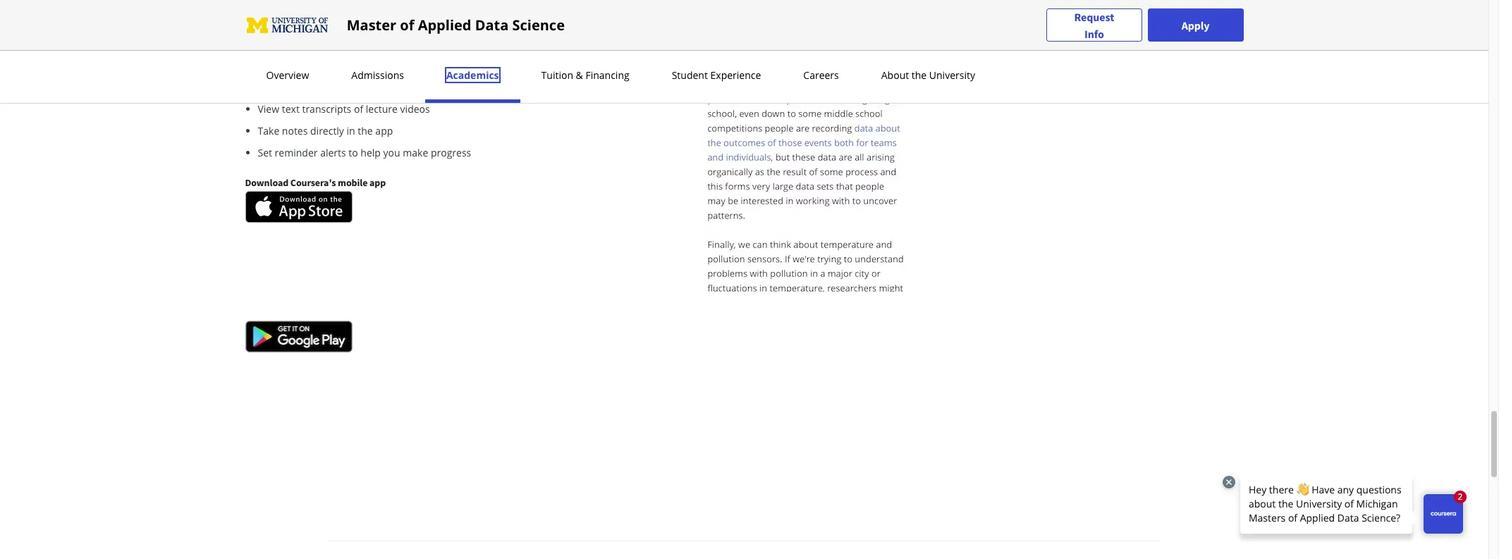 Task type: vqa. For each thing, say whether or not it's contained in the screenshot.
WITH
yes



Task type: describe. For each thing, give the bounding box(es) containing it.
master of applied data science
[[347, 15, 565, 34]]

get it on google play image
[[245, 321, 352, 353]]

app inside "take notes directly in the app" list item
[[375, 124, 393, 138]]

tuition & financing
[[541, 68, 630, 82]]

save and submit quizzes offline list item
[[258, 80, 683, 95]]

1 vertical spatial of
[[352, 59, 362, 72]]

academics link
[[442, 68, 503, 82]]

careers link
[[799, 68, 843, 82]]

one
[[505, 59, 522, 72]]

request info button
[[1047, 8, 1142, 42]]

financing
[[586, 68, 630, 82]]

apply
[[1182, 18, 1210, 32]]

to
[[349, 146, 358, 159]]

make
[[403, 146, 428, 159]]

help
[[361, 146, 381, 159]]

request
[[1075, 10, 1114, 24]]

access
[[450, 59, 480, 72]]

about
[[881, 68, 909, 82]]

week's
[[290, 59, 320, 72]]

directly
[[310, 124, 344, 138]]

admissions link
[[347, 68, 408, 82]]

tuition & financing link
[[537, 68, 634, 82]]

0 vertical spatial you
[[348, 28, 365, 42]]

can:
[[368, 28, 386, 42]]

applied
[[418, 15, 471, 34]]

admissions
[[351, 68, 404, 82]]

the for about
[[912, 68, 927, 82]]

coursera's
[[290, 176, 336, 189]]

overview link
[[262, 68, 313, 82]]

download
[[245, 176, 289, 189]]

set reminder alerts to help you make progress list item
[[258, 145, 683, 160]]

save a week's worth of content for offline access with one click
[[258, 59, 544, 72]]

using the mobile app, you can:
[[245, 28, 386, 42]]

overview
[[266, 68, 309, 82]]

view text transcripts of lecture videos
[[258, 102, 430, 116]]

notes
[[282, 124, 308, 138]]

for
[[402, 59, 416, 72]]

university of michigan image
[[245, 14, 330, 36]]

1 horizontal spatial offline
[[418, 59, 447, 72]]

take notes directly in the app list item
[[258, 123, 683, 138]]

save and submit quizzes offline
[[258, 80, 402, 94]]

take
[[258, 124, 279, 138]]

student experience
[[672, 68, 761, 82]]

the for using
[[274, 28, 289, 42]]

apply button
[[1148, 8, 1244, 42]]



Task type: locate. For each thing, give the bounding box(es) containing it.
save a week's worth of content for offline access with one click list item
[[258, 58, 683, 73]]

you right help
[[383, 146, 400, 159]]

0 vertical spatial mobile
[[291, 28, 323, 42]]

you inside list item
[[383, 146, 400, 159]]

download coursera's mobile app
[[245, 176, 386, 189]]

save for save a week's worth of content for offline access with one click
[[258, 59, 279, 72]]

set reminder alerts to help you make progress
[[258, 146, 471, 159]]

view text transcripts of lecture videos list item
[[258, 102, 683, 116]]

request info
[[1075, 10, 1114, 41]]

reminder
[[275, 146, 318, 159]]

0 vertical spatial the
[[274, 28, 289, 42]]

app down lecture
[[375, 124, 393, 138]]

app
[[375, 124, 393, 138], [370, 176, 386, 189]]

alerts
[[320, 146, 346, 159]]

university
[[929, 68, 975, 82]]

take notes directly in the app
[[258, 124, 393, 138]]

1 horizontal spatial you
[[383, 146, 400, 159]]

the inside list item
[[358, 124, 373, 138]]

set
[[258, 146, 272, 159]]

the
[[274, 28, 289, 42], [912, 68, 927, 82], [358, 124, 373, 138]]

about the university link
[[877, 68, 980, 82]]

you
[[348, 28, 365, 42], [383, 146, 400, 159]]

videos
[[400, 102, 430, 116]]

1 horizontal spatial the
[[358, 124, 373, 138]]

of
[[400, 15, 414, 34], [352, 59, 362, 72], [354, 102, 363, 116]]

mobile down to
[[338, 176, 368, 189]]

text
[[282, 102, 300, 116]]

you left can:
[[348, 28, 365, 42]]

2 vertical spatial of
[[354, 102, 363, 116]]

mobile for app,
[[291, 28, 323, 42]]

info
[[1085, 26, 1104, 41]]

the right about
[[912, 68, 927, 82]]

0 horizontal spatial mobile
[[291, 28, 323, 42]]

master
[[347, 15, 396, 34]]

experience
[[711, 68, 761, 82]]

2 save from the top
[[258, 80, 279, 94]]

and
[[282, 80, 299, 94]]

1 save from the top
[[258, 59, 279, 72]]

download on the app store image
[[245, 191, 352, 223]]

app,
[[325, 28, 345, 42]]

0 horizontal spatial offline
[[373, 80, 402, 94]]

click
[[525, 59, 544, 72]]

academics
[[446, 68, 499, 82]]

the right using
[[274, 28, 289, 42]]

progress
[[431, 146, 471, 159]]

0 vertical spatial app
[[375, 124, 393, 138]]

a
[[282, 59, 287, 72]]

1 vertical spatial the
[[912, 68, 927, 82]]

science
[[512, 15, 565, 34]]

1 vertical spatial app
[[370, 176, 386, 189]]

data
[[475, 15, 509, 34]]

2 horizontal spatial the
[[912, 68, 927, 82]]

careers
[[804, 68, 839, 82]]

quizzes
[[336, 80, 371, 94]]

of down quizzes
[[354, 102, 363, 116]]

2 vertical spatial the
[[358, 124, 373, 138]]

offline down "content"
[[373, 80, 402, 94]]

save inside list item
[[258, 59, 279, 72]]

tuition
[[541, 68, 573, 82]]

offline
[[418, 59, 447, 72], [373, 80, 402, 94]]

list
[[251, 58, 683, 160]]

with
[[482, 59, 502, 72]]

save
[[258, 59, 279, 72], [258, 80, 279, 94]]

1 vertical spatial mobile
[[338, 176, 368, 189]]

mobile for app
[[338, 176, 368, 189]]

lecture
[[366, 102, 398, 116]]

0 horizontal spatial you
[[348, 28, 365, 42]]

list containing save a week's worth of content for offline access with one click
[[251, 58, 683, 160]]

worth
[[323, 59, 350, 72]]

content
[[364, 59, 400, 72]]

0 vertical spatial of
[[400, 15, 414, 34]]

student experience link
[[668, 68, 765, 82]]

save left a
[[258, 59, 279, 72]]

using
[[245, 28, 271, 42]]

1 vertical spatial offline
[[373, 80, 402, 94]]

in
[[347, 124, 355, 138]]

0 vertical spatial save
[[258, 59, 279, 72]]

1 vertical spatial you
[[383, 146, 400, 159]]

student
[[672, 68, 708, 82]]

save up the view
[[258, 80, 279, 94]]

&
[[576, 68, 583, 82]]

save inside save and submit quizzes offline list item
[[258, 80, 279, 94]]

app down help
[[370, 176, 386, 189]]

the right in
[[358, 124, 373, 138]]

submit
[[302, 80, 334, 94]]

of right worth
[[352, 59, 362, 72]]

0 horizontal spatial the
[[274, 28, 289, 42]]

save for save and submit quizzes offline
[[258, 80, 279, 94]]

1 horizontal spatial mobile
[[338, 176, 368, 189]]

of right can:
[[400, 15, 414, 34]]

mobile
[[291, 28, 323, 42], [338, 176, 368, 189]]

offline right for
[[418, 59, 447, 72]]

view
[[258, 102, 279, 116]]

0 vertical spatial offline
[[418, 59, 447, 72]]

transcripts
[[302, 102, 351, 116]]

mobile left app,
[[291, 28, 323, 42]]

1 vertical spatial save
[[258, 80, 279, 94]]

about the university
[[881, 68, 975, 82]]



